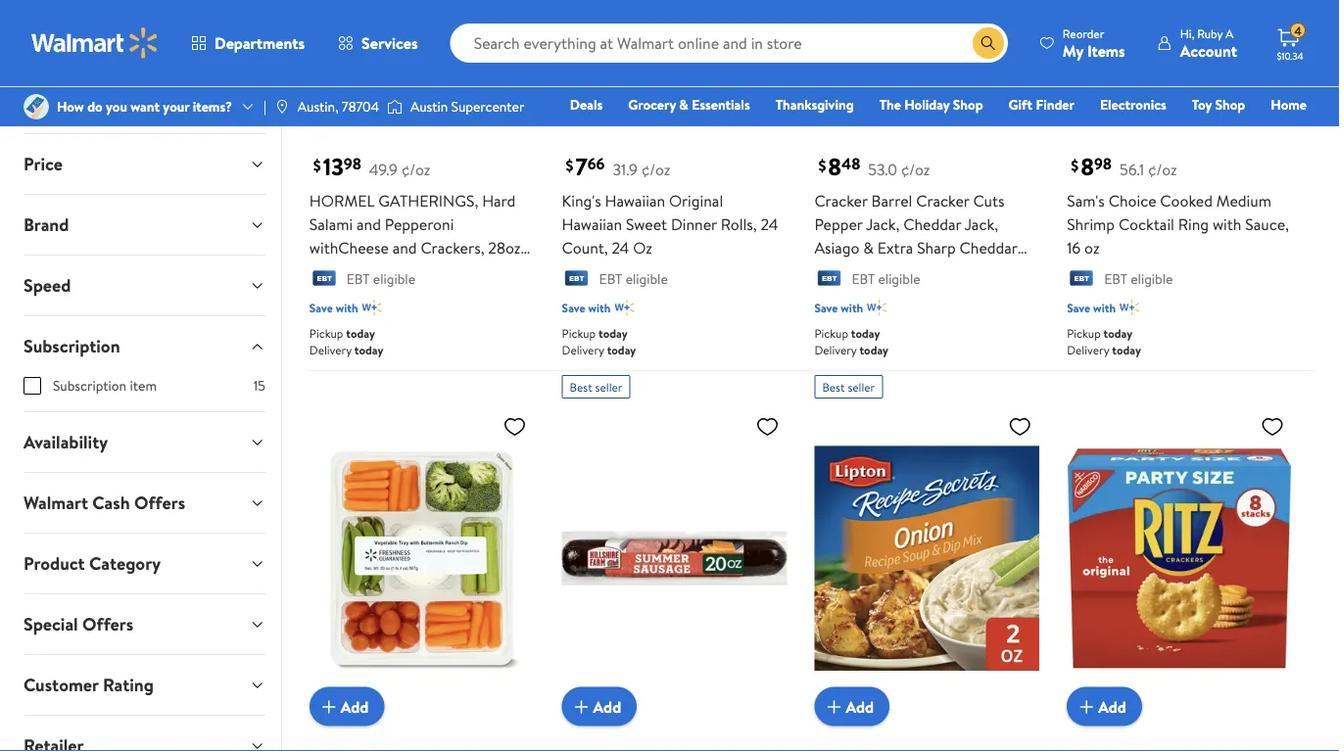 Task type: locate. For each thing, give the bounding box(es) containing it.
 image
[[387, 97, 403, 117]]

crackers,
[[421, 237, 485, 258]]

cooked
[[1161, 190, 1213, 211]]

1 horizontal spatial ebt image
[[1068, 270, 1097, 290]]

save down count,
[[562, 299, 586, 316]]

1 best seller from the left
[[570, 379, 623, 395]]

shrimp
[[1068, 213, 1115, 235]]

sauce,
[[1246, 213, 1290, 235]]

walmart plus image down oz
[[615, 298, 635, 317]]

1 vertical spatial departments
[[24, 91, 125, 116]]

3 delivery from the left
[[815, 342, 857, 359]]

4 ebt eligible from the left
[[1105, 269, 1174, 288]]

original
[[669, 190, 724, 211]]

slice
[[869, 260, 901, 282]]

special offers tab
[[8, 595, 281, 655]]

¢/oz right 56.1
[[1149, 158, 1178, 180]]

tab
[[8, 716, 281, 752]]

ebt down the shrimp
[[1105, 269, 1128, 288]]

add to favorites list, ritz original crackers, party size, 27.4 oz image
[[1261, 415, 1285, 439]]

hawaiian
[[605, 190, 666, 211], [562, 213, 622, 235]]

ebt for $ 8 48 53.0 ¢/oz cracker barrel cracker cuts pepper jack, cheddar jack, asiago & extra sharp cheddar cheese slice variety pack, 48 ct tray
[[852, 269, 875, 288]]

shop right the holiday
[[953, 95, 984, 114]]

brand tab
[[8, 195, 281, 255]]

walmart cash offers tab
[[8, 473, 281, 533]]

offers inside walmart cash offers dropdown button
[[134, 491, 185, 516]]

1 horizontal spatial  image
[[274, 99, 290, 115]]

1 eligible from the left
[[373, 269, 416, 288]]

¢/oz for $ 13 98 49.9 ¢/oz hormel gatherings, hard salami and pepperoni withcheese and crackers,  28oz deli party tray
[[402, 158, 431, 180]]

seller
[[595, 379, 623, 395], [848, 379, 875, 395]]

deals
[[570, 95, 603, 114]]

$ inside $ 8 48 53.0 ¢/oz cracker barrel cracker cuts pepper jack, cheddar jack, asiago & extra sharp cheddar cheese slice variety pack, 48 ct tray
[[819, 154, 827, 176]]

pickup today delivery today for $ 7 66 31.9 ¢/oz king's hawaiian original hawaiian sweet dinner rolls, 24 count, 24 oz
[[562, 325, 636, 359]]

debit
[[1190, 123, 1224, 142]]

and down pepperoni
[[393, 237, 417, 258]]

oz
[[1085, 237, 1100, 258]]

ebt image left party
[[310, 270, 339, 290]]

add to cart image for 7
[[570, 83, 594, 106]]

shop right toy
[[1216, 95, 1246, 114]]

eligible for $ 7 66 31.9 ¢/oz king's hawaiian original hawaiian sweet dinner rolls, 24 count, 24 oz
[[626, 269, 668, 288]]

grocery
[[628, 95, 676, 114]]

1 ebt eligible from the left
[[347, 269, 416, 288]]

0 vertical spatial 24
[[761, 213, 779, 235]]

add button
[[310, 75, 385, 114], [562, 75, 637, 114], [815, 75, 890, 114], [1068, 75, 1143, 114], [310, 688, 385, 727], [562, 688, 637, 727], [815, 688, 890, 727], [1068, 688, 1143, 727]]

ruby
[[1198, 25, 1223, 42]]

ebt eligible for $ 8 98 56.1 ¢/oz sam's choice cooked medium shrimp cocktail ring with sauce, 16 oz
[[1105, 269, 1174, 288]]

ebt image for 7
[[562, 270, 592, 290]]

offers inside the special offers dropdown button
[[82, 613, 133, 637]]

walmart plus image for $ 8 98 56.1 ¢/oz sam's choice cooked medium shrimp cocktail ring with sauce, 16 oz
[[1120, 298, 1140, 317]]

1 pickup from the left
[[310, 325, 343, 342]]

pickup today delivery today for $ 8 98 56.1 ¢/oz sam's choice cooked medium shrimp cocktail ring with sauce, 16 oz
[[1068, 325, 1142, 359]]

sam's choice cooked medium shrimp cocktail ring with sauce, 16 oz image
[[1068, 0, 1293, 99]]

0 vertical spatial offers
[[134, 491, 185, 516]]

add to cart image
[[317, 83, 341, 106], [570, 83, 594, 106], [1075, 83, 1099, 106], [823, 695, 846, 719]]

ebt eligible down cocktail
[[1105, 269, 1174, 288]]

offers right special on the bottom left of page
[[82, 613, 133, 637]]

pickup for $ 8 98 56.1 ¢/oz sam's choice cooked medium shrimp cocktail ring with sauce, 16 oz
[[1068, 325, 1101, 342]]

electronics
[[1101, 95, 1167, 114]]

1 vertical spatial departments button
[[8, 74, 281, 133]]

1 vertical spatial hawaiian
[[562, 213, 622, 235]]

price tab
[[8, 134, 281, 194]]

ebt
[[347, 269, 370, 288], [599, 269, 623, 288], [852, 269, 875, 288], [1105, 269, 1128, 288]]

¢/oz inside '$ 8 98 56.1 ¢/oz sam's choice cooked medium shrimp cocktail ring with sauce, 16 oz'
[[1149, 158, 1178, 180]]

4 ebt from the left
[[1105, 269, 1128, 288]]

0 horizontal spatial cracker
[[815, 190, 868, 211]]

withcheese
[[310, 237, 389, 258]]

$ left 13
[[313, 154, 321, 176]]

0 horizontal spatial departments
[[24, 91, 125, 116]]

8 inside $ 8 48 53.0 ¢/oz cracker barrel cracker cuts pepper jack, cheddar jack, asiago & extra sharp cheddar cheese slice variety pack, 48 ct tray
[[829, 151, 842, 183]]

delivery
[[310, 342, 352, 359], [562, 342, 604, 359], [815, 342, 857, 359], [1068, 342, 1110, 359]]

save down 16
[[1068, 299, 1091, 316]]

ebt image down asiago
[[815, 270, 844, 290]]

1 8 from the left
[[829, 151, 842, 183]]

price button
[[8, 134, 281, 194]]

1 vertical spatial offers
[[82, 613, 133, 637]]

services
[[362, 32, 418, 54]]

48
[[842, 153, 861, 175], [996, 260, 1014, 282]]

pickup down "deli"
[[310, 325, 343, 342]]

cheddar up pack,
[[960, 237, 1018, 258]]

98 inside '$ 8 98 56.1 ¢/oz sam's choice cooked medium shrimp cocktail ring with sauce, 16 oz'
[[1095, 153, 1112, 175]]

offers right cash at the left of the page
[[134, 491, 185, 516]]

subscription left item
[[53, 376, 127, 395]]

ebt eligible up walmart plus icon
[[347, 269, 416, 288]]

1 vertical spatial tray
[[815, 284, 843, 305]]

tray down cheese
[[815, 284, 843, 305]]

1 save from the left
[[310, 299, 333, 316]]

tray right party
[[380, 260, 407, 282]]

subscription for subscription
[[24, 334, 120, 359]]

customer rating tab
[[8, 656, 281, 715]]

2 delivery from the left
[[562, 342, 604, 359]]

1 vertical spatial and
[[393, 237, 417, 258]]

$ inside $ 7 66 31.9 ¢/oz king's hawaiian original hawaiian sweet dinner rolls, 24 count, 24 oz
[[566, 154, 574, 176]]

0 horizontal spatial 8
[[829, 151, 842, 183]]

0 vertical spatial departments
[[215, 32, 305, 54]]

departments
[[215, 32, 305, 54], [24, 91, 125, 116]]

and up withcheese
[[357, 213, 381, 235]]

2 save with from the left
[[562, 299, 611, 316]]

1 best from the left
[[570, 379, 593, 395]]

rating
[[103, 673, 154, 698]]

walmart plus image for $ 8 48 53.0 ¢/oz cracker barrel cracker cuts pepper jack, cheddar jack, asiago & extra sharp cheddar cheese slice variety pack, 48 ct tray
[[868, 298, 887, 317]]

2 8 from the left
[[1081, 151, 1095, 183]]

hormel gatherings, hard salami and pepperoni withcheese and crackers,  28oz deli party tray image
[[310, 0, 535, 99]]

$ for $ 13 98 49.9 ¢/oz hormel gatherings, hard salami and pepperoni withcheese and crackers,  28oz deli party tray
[[313, 154, 321, 176]]

subscription up subscription item
[[24, 334, 120, 359]]

& left extra
[[864, 237, 874, 258]]

2 shop from the left
[[1216, 95, 1246, 114]]

1 horizontal spatial departments
[[215, 32, 305, 54]]

1 vertical spatial subscription
[[53, 376, 127, 395]]

24 right rolls,
[[761, 213, 779, 235]]

eligible down extra
[[879, 269, 921, 288]]

1 horizontal spatial tray
[[815, 284, 843, 305]]

1 horizontal spatial ebt image
[[562, 270, 592, 290]]

jack, down barrel at the top right of page
[[866, 213, 900, 235]]

24 left oz
[[612, 237, 630, 258]]

0 horizontal spatial seller
[[595, 379, 623, 395]]

save with down "deli"
[[310, 299, 358, 316]]

¢/oz right 31.9 in the top left of the page
[[642, 158, 671, 180]]

walmart cash offers
[[24, 491, 185, 516]]

barrel
[[872, 190, 913, 211]]

availability tab
[[8, 413, 281, 472]]

0 horizontal spatial ebt image
[[815, 270, 844, 290]]

save with down count,
[[562, 299, 611, 316]]

pickup today delivery today
[[310, 325, 384, 359], [562, 325, 636, 359], [815, 325, 889, 359], [1068, 325, 1142, 359]]

1 ebt image from the left
[[310, 270, 339, 290]]

hillshire farm hardwood smoked summer sausage, 20 oz image
[[562, 407, 787, 711]]

pickup today delivery today down oz
[[1068, 325, 1142, 359]]

save with down cheese
[[815, 299, 864, 316]]

oz
[[633, 237, 653, 258]]

2 ¢/oz from the left
[[642, 158, 671, 180]]

¢/oz right the 49.9
[[402, 158, 431, 180]]

austin, 78704
[[298, 97, 379, 116]]

hi, ruby a account
[[1181, 25, 1238, 61]]

0 vertical spatial subscription
[[24, 334, 120, 359]]

2 98 from the left
[[1095, 153, 1112, 175]]

0 horizontal spatial best
[[570, 379, 593, 395]]

1 horizontal spatial 24
[[761, 213, 779, 235]]

supercenter
[[451, 97, 525, 116]]

1 horizontal spatial and
[[393, 237, 417, 258]]

with down oz
[[1094, 299, 1116, 316]]

eligible down oz
[[626, 269, 668, 288]]

shop inside toy shop link
[[1216, 95, 1246, 114]]

the holiday shop link
[[871, 94, 992, 115]]

4 save with from the left
[[1068, 299, 1116, 316]]

king's hawaiian original hawaiian sweet dinner rolls, 24 count, 24 oz image
[[562, 0, 787, 99]]

departments down walmart image
[[24, 91, 125, 116]]

8 inside '$ 8 98 56.1 ¢/oz sam's choice cooked medium shrimp cocktail ring with sauce, 16 oz'
[[1081, 151, 1095, 183]]

1 horizontal spatial 8
[[1081, 151, 1095, 183]]

walmart plus image down cocktail
[[1120, 298, 1140, 317]]

availability button
[[8, 413, 281, 472]]

0 horizontal spatial jack,
[[866, 213, 900, 235]]

cracker
[[815, 190, 868, 211], [917, 190, 970, 211]]

4 ¢/oz from the left
[[1149, 158, 1178, 180]]

$ up sam's
[[1071, 154, 1079, 176]]

1 ebt image from the left
[[815, 270, 844, 290]]

tray
[[380, 260, 407, 282], [815, 284, 843, 305]]

best
[[570, 379, 593, 395], [823, 379, 845, 395]]

2 ebt from the left
[[599, 269, 623, 288]]

2 best seller from the left
[[823, 379, 875, 395]]

pickup today delivery today down cheese
[[815, 325, 889, 359]]

 image left how
[[24, 94, 49, 120]]

ritz original crackers, party size, 27.4 oz image
[[1068, 407, 1293, 711]]

hi,
[[1181, 25, 1195, 42]]

1 ¢/oz from the left
[[402, 158, 431, 180]]

tray inside $ 13 98 49.9 ¢/oz hormel gatherings, hard salami and pepperoni withcheese and crackers,  28oz deli party tray
[[380, 260, 407, 282]]

1 save with from the left
[[310, 299, 358, 316]]

98 inside $ 13 98 49.9 ¢/oz hormel gatherings, hard salami and pepperoni withcheese and crackers,  28oz deli party tray
[[344, 153, 361, 175]]

hawaiian up count,
[[562, 213, 622, 235]]

3 $ from the left
[[819, 154, 827, 176]]

0 vertical spatial 48
[[842, 153, 861, 175]]

pickup today delivery today down walmart plus icon
[[310, 325, 384, 359]]

pickup for $ 13 98 49.9 ¢/oz hormel gatherings, hard salami and pepperoni withcheese and crackers,  28oz deli party tray
[[310, 325, 343, 342]]

eligible up walmart plus icon
[[373, 269, 416, 288]]

15
[[253, 376, 265, 395]]

save down "deli"
[[310, 299, 333, 316]]

1 horizontal spatial &
[[864, 237, 874, 258]]

0 vertical spatial departments button
[[174, 20, 322, 67]]

¢/oz inside $ 13 98 49.9 ¢/oz hormel gatherings, hard salami and pepperoni withcheese and crackers,  28oz deli party tray
[[402, 158, 431, 180]]

3 save with from the left
[[815, 299, 864, 316]]

austin supercenter
[[411, 97, 525, 116]]

Walmart Site-Wide search field
[[450, 24, 1008, 63]]

0 horizontal spatial 48
[[842, 153, 861, 175]]

1 horizontal spatial walmart plus image
[[868, 298, 887, 317]]

 image for how do you want your items?
[[24, 94, 49, 120]]

austin,
[[298, 97, 339, 116]]

1 horizontal spatial shop
[[1216, 95, 1246, 114]]

subscription for subscription item
[[53, 376, 127, 395]]

 image right |
[[274, 99, 290, 115]]

cheddar up sharp
[[904, 213, 962, 235]]

28oz
[[488, 237, 521, 258]]

asiago
[[815, 237, 860, 258]]

¢/oz right 53.0
[[901, 158, 931, 180]]

departments up |
[[215, 32, 305, 54]]

ebt down count,
[[599, 269, 623, 288]]

4 eligible from the left
[[1131, 269, 1174, 288]]

2 eligible from the left
[[626, 269, 668, 288]]

1 shop from the left
[[953, 95, 984, 114]]

2 ebt eligible from the left
[[599, 269, 668, 288]]

best seller for hillshire farm hardwood smoked summer sausage, 20 oz image at the bottom
[[570, 379, 623, 395]]

2 seller from the left
[[848, 379, 875, 395]]

special offers button
[[8, 595, 281, 655]]

with down medium
[[1213, 213, 1242, 235]]

2 ebt image from the left
[[1068, 270, 1097, 290]]

with for $ 7 66 31.9 ¢/oz king's hawaiian original hawaiian sweet dinner rolls, 24 count, 24 oz
[[589, 299, 611, 316]]

gift finder link
[[1000, 94, 1084, 115]]

gift
[[1009, 95, 1033, 114]]

with down count,
[[589, 299, 611, 316]]

2 horizontal spatial walmart plus image
[[1120, 298, 1140, 317]]

$ inside $ 13 98 49.9 ¢/oz hormel gatherings, hard salami and pepperoni withcheese and crackers,  28oz deli party tray
[[313, 154, 321, 176]]

$ for $ 8 98 56.1 ¢/oz sam's choice cooked medium shrimp cocktail ring with sauce, 16 oz
[[1071, 154, 1079, 176]]

seller for hillshire farm hardwood smoked summer sausage, 20 oz image at the bottom
[[595, 379, 623, 395]]

ebt eligible down extra
[[852, 269, 921, 288]]

0 horizontal spatial &
[[680, 95, 689, 114]]

1 horizontal spatial best
[[823, 379, 845, 395]]

ebt image for 13
[[310, 270, 339, 290]]

cracker up the pepper
[[815, 190, 868, 211]]

0 horizontal spatial  image
[[24, 94, 49, 120]]

jack,
[[866, 213, 900, 235], [965, 213, 999, 235]]

4 pickup from the left
[[1068, 325, 1101, 342]]

1 horizontal spatial best seller
[[823, 379, 875, 395]]

2 best from the left
[[823, 379, 845, 395]]

2 cracker from the left
[[917, 190, 970, 211]]

2 $ from the left
[[566, 154, 574, 176]]

4 pickup today delivery today from the left
[[1068, 325, 1142, 359]]

¢/oz inside $ 8 48 53.0 ¢/oz cracker barrel cracker cuts pepper jack, cheddar jack, asiago & extra sharp cheddar cheese slice variety pack, 48 ct tray
[[901, 158, 931, 180]]

delivery for $ 13 98 49.9 ¢/oz hormel gatherings, hard salami and pepperoni withcheese and crackers,  28oz deli party tray
[[310, 342, 352, 359]]

3 ebt eligible from the left
[[852, 269, 921, 288]]

1 vertical spatial 48
[[996, 260, 1014, 282]]

16
[[1068, 237, 1081, 258]]

eligible for $ 8 48 53.0 ¢/oz cracker barrel cracker cuts pepper jack, cheddar jack, asiago & extra sharp cheddar cheese slice variety pack, 48 ct tray
[[879, 269, 921, 288]]

48 left ct
[[996, 260, 1014, 282]]

2 walmart plus image from the left
[[868, 298, 887, 317]]

pickup today delivery today for $ 8 48 53.0 ¢/oz cracker barrel cracker cuts pepper jack, cheddar jack, asiago & extra sharp cheddar cheese slice variety pack, 48 ct tray
[[815, 325, 889, 359]]

ebt for $ 13 98 49.9 ¢/oz hormel gatherings, hard salami and pepperoni withcheese and crackers,  28oz deli party tray
[[347, 269, 370, 288]]

dinner
[[671, 213, 717, 235]]

$ left 7
[[566, 154, 574, 176]]

with down cheese
[[841, 299, 864, 316]]

cheddar
[[904, 213, 962, 235], [960, 237, 1018, 258]]

0 horizontal spatial best seller
[[570, 379, 623, 395]]

ebt image down 16
[[1068, 270, 1097, 290]]

98 left 56.1
[[1095, 153, 1112, 175]]

1 pickup today delivery today from the left
[[310, 325, 384, 359]]

ebt image
[[815, 270, 844, 290], [1068, 270, 1097, 290]]

add to cart image
[[823, 83, 846, 106], [317, 695, 341, 719], [570, 695, 594, 719], [1075, 695, 1099, 719]]

8 left 53.0
[[829, 151, 842, 183]]

king's
[[562, 190, 602, 211]]

ebt image down count,
[[562, 270, 592, 290]]

cracker left cuts
[[917, 190, 970, 211]]

pickup down cheese
[[815, 325, 849, 342]]

¢/oz inside $ 7 66 31.9 ¢/oz king's hawaiian original hawaiian sweet dinner rolls, 24 count, 24 oz
[[642, 158, 671, 180]]

cracker barrel cracker cuts pepper jack, cheddar jack, asiago & extra sharp cheddar cheese slice variety pack, 48 ct tray image
[[815, 0, 1040, 99]]

1 vertical spatial &
[[864, 237, 874, 258]]

pickup today delivery today down count,
[[562, 325, 636, 359]]

best for hillshire farm hardwood smoked summer sausage, 20 oz image at the bottom
[[570, 379, 593, 395]]

4 $ from the left
[[1071, 154, 1079, 176]]

3 walmart plus image from the left
[[1120, 298, 1140, 317]]

2 pickup today delivery today from the left
[[562, 325, 636, 359]]

1 delivery from the left
[[310, 342, 352, 359]]

save with down oz
[[1068, 299, 1116, 316]]

ebt up walmart plus icon
[[347, 269, 370, 288]]

with left walmart plus icon
[[336, 299, 358, 316]]

2 pickup from the left
[[562, 325, 596, 342]]

pickup
[[310, 325, 343, 342], [562, 325, 596, 342], [815, 325, 849, 342], [1068, 325, 1101, 342]]

delivery for $ 8 98 56.1 ¢/oz sam's choice cooked medium shrimp cocktail ring with sauce, 16 oz
[[1068, 342, 1110, 359]]

$ left 53.0
[[819, 154, 827, 176]]

registry link
[[1073, 122, 1141, 143]]

4 save from the left
[[1068, 299, 1091, 316]]

1 horizontal spatial seller
[[848, 379, 875, 395]]

today
[[346, 325, 375, 342], [599, 325, 628, 342], [852, 325, 881, 342], [1104, 325, 1133, 342], [355, 342, 384, 359], [607, 342, 636, 359], [860, 342, 889, 359], [1113, 342, 1142, 359]]

ebt for $ 7 66 31.9 ¢/oz king's hawaiian original hawaiian sweet dinner rolls, 24 count, 24 oz
[[599, 269, 623, 288]]

save
[[310, 299, 333, 316], [562, 299, 586, 316], [815, 299, 838, 316], [1068, 299, 1091, 316]]

lipton recipe secrets onion dry soup and dip mix, 2 oz, 2 pack image
[[815, 407, 1040, 711]]

eligible down cocktail
[[1131, 269, 1174, 288]]

ebt eligible down oz
[[599, 269, 668, 288]]

save down cheese
[[815, 299, 838, 316]]

a
[[1226, 25, 1234, 42]]

1 walmart plus image from the left
[[615, 298, 635, 317]]

1 $ from the left
[[313, 154, 321, 176]]

0 horizontal spatial ebt image
[[310, 270, 339, 290]]

 image for austin, 78704
[[274, 99, 290, 115]]

¢/oz for $ 7 66 31.9 ¢/oz king's hawaiian original hawaiian sweet dinner rolls, 24 count, 24 oz
[[642, 158, 671, 180]]

 image
[[24, 94, 49, 120], [274, 99, 290, 115]]

1 vertical spatial 24
[[612, 237, 630, 258]]

1 horizontal spatial 98
[[1095, 153, 1112, 175]]

& inside $ 8 48 53.0 ¢/oz cracker barrel cracker cuts pepper jack, cheddar jack, asiago & extra sharp cheddar cheese slice variety pack, 48 ct tray
[[864, 237, 874, 258]]

3 save from the left
[[815, 299, 838, 316]]

ebt image
[[310, 270, 339, 290], [562, 270, 592, 290]]

with inside '$ 8 98 56.1 ¢/oz sam's choice cooked medium shrimp cocktail ring with sauce, 16 oz'
[[1213, 213, 1242, 235]]

0 vertical spatial and
[[357, 213, 381, 235]]

0 horizontal spatial walmart plus image
[[615, 298, 635, 317]]

1 horizontal spatial jack,
[[965, 213, 999, 235]]

1 98 from the left
[[344, 153, 361, 175]]

3 pickup today delivery today from the left
[[815, 325, 889, 359]]

fashion
[[1011, 123, 1056, 142]]

hawaiian up sweet
[[605, 190, 666, 211]]

13
[[323, 151, 344, 183]]

1 seller from the left
[[595, 379, 623, 395]]

jack, down cuts
[[965, 213, 999, 235]]

0 horizontal spatial tray
[[380, 260, 407, 282]]

pickup down oz
[[1068, 325, 1101, 342]]

0 vertical spatial tray
[[380, 260, 407, 282]]

2 save from the left
[[562, 299, 586, 316]]

2 ebt image from the left
[[562, 270, 592, 290]]

0 horizontal spatial shop
[[953, 95, 984, 114]]

0 vertical spatial hawaiian
[[605, 190, 666, 211]]

48 left 53.0
[[842, 153, 861, 175]]

subscription inside subscription dropdown button
[[24, 334, 120, 359]]

3 ebt from the left
[[852, 269, 875, 288]]

subscription tab
[[8, 317, 281, 376]]

$ inside '$ 8 98 56.1 ¢/oz sam's choice cooked medium shrimp cocktail ring with sauce, 16 oz'
[[1071, 154, 1079, 176]]

1 horizontal spatial cracker
[[917, 190, 970, 211]]

0 horizontal spatial 98
[[344, 153, 361, 175]]

4
[[1295, 22, 1302, 39]]

product category tab
[[8, 534, 281, 594]]

& right grocery
[[680, 95, 689, 114]]

3 eligible from the left
[[879, 269, 921, 288]]

pickup down count,
[[562, 325, 596, 342]]

tray inside $ 8 48 53.0 ¢/oz cracker barrel cracker cuts pepper jack, cheddar jack, asiago & extra sharp cheddar cheese slice variety pack, 48 ct tray
[[815, 284, 843, 305]]

ebt down asiago
[[852, 269, 875, 288]]

None checkbox
[[24, 377, 41, 395]]

$ for $ 7 66 31.9 ¢/oz king's hawaiian original hawaiian sweet dinner rolls, 24 count, 24 oz
[[566, 154, 574, 176]]

3 ¢/oz from the left
[[901, 158, 931, 180]]

best for lipton recipe secrets onion dry soup and dip mix, 2 oz, 2 pack image
[[823, 379, 845, 395]]

98
[[344, 153, 361, 175], [1095, 153, 1112, 175]]

availability
[[24, 430, 108, 455]]

customer rating
[[24, 673, 154, 698]]

freshness guaranteed vegetable tray with buttermilk ranch dip, 20 oz image
[[310, 407, 535, 711]]

98 left the 49.9
[[344, 153, 361, 175]]

austin
[[411, 97, 448, 116]]

walmart plus image
[[615, 298, 635, 317], [868, 298, 887, 317], [1120, 298, 1140, 317]]

with for $ 8 48 53.0 ¢/oz cracker barrel cracker cuts pepper jack, cheddar jack, asiago & extra sharp cheddar cheese slice variety pack, 48 ct tray
[[841, 299, 864, 316]]

hormel
[[310, 190, 375, 211]]

seller for lipton recipe secrets onion dry soup and dip mix, 2 oz, 2 pack image
[[848, 379, 875, 395]]

0 horizontal spatial 24
[[612, 237, 630, 258]]

8 up sam's
[[1081, 151, 1095, 183]]

add to cart image for ritz original crackers, party size, 27.4 oz image
[[1075, 695, 1099, 719]]

walmart plus image down slice
[[868, 298, 887, 317]]

4 delivery from the left
[[1068, 342, 1110, 359]]

eligible
[[373, 269, 416, 288], [626, 269, 668, 288], [879, 269, 921, 288], [1131, 269, 1174, 288]]

3 pickup from the left
[[815, 325, 849, 342]]

1 ebt from the left
[[347, 269, 370, 288]]

0 horizontal spatial and
[[357, 213, 381, 235]]



Task type: describe. For each thing, give the bounding box(es) containing it.
1 vertical spatial cheddar
[[960, 237, 1018, 258]]

0 vertical spatial &
[[680, 95, 689, 114]]

special offers
[[24, 613, 133, 637]]

speed button
[[8, 256, 281, 316]]

ebt for $ 8 98 56.1 ¢/oz sam's choice cooked medium shrimp cocktail ring with sauce, 16 oz
[[1105, 269, 1128, 288]]

product category
[[24, 552, 161, 576]]

0 vertical spatial cheddar
[[904, 213, 962, 235]]

toy
[[1193, 95, 1213, 114]]

add to favorites list, freshness guaranteed vegetable tray with buttermilk ranch dip, 20 oz image
[[503, 415, 527, 439]]

thanksgiving
[[776, 95, 854, 114]]

1 horizontal spatial 48
[[996, 260, 1014, 282]]

$ 8 98 56.1 ¢/oz sam's choice cooked medium shrimp cocktail ring with sauce, 16 oz
[[1068, 151, 1290, 258]]

one debit
[[1157, 123, 1224, 142]]

departments inside tab
[[24, 91, 125, 116]]

$ 8 48 53.0 ¢/oz cracker barrel cracker cuts pepper jack, cheddar jack, asiago & extra sharp cheddar cheese slice variety pack, 48 ct tray
[[815, 151, 1032, 305]]

¢/oz for $ 8 48 53.0 ¢/oz cracker barrel cracker cuts pepper jack, cheddar jack, asiago & extra sharp cheddar cheese slice variety pack, 48 ct tray
[[901, 158, 931, 180]]

add to favorites list, hillshire farm hardwood smoked summer sausage, 20 oz image
[[756, 415, 780, 439]]

brand
[[24, 213, 69, 237]]

product category button
[[8, 534, 281, 594]]

electronics link
[[1092, 94, 1176, 115]]

grocery & essentials
[[628, 95, 750, 114]]

save for $ 13 98 49.9 ¢/oz hormel gatherings, hard salami and pepperoni withcheese and crackers,  28oz deli party tray
[[310, 299, 333, 316]]

toy shop
[[1193, 95, 1246, 114]]

subscription item
[[53, 376, 157, 395]]

53.0
[[869, 158, 898, 180]]

$ for $ 8 48 53.0 ¢/oz cracker barrel cracker cuts pepper jack, cheddar jack, asiago & extra sharp cheddar cheese slice variety pack, 48 ct tray
[[819, 154, 827, 176]]

home fashion
[[1011, 95, 1307, 142]]

pickup for $ 8 48 53.0 ¢/oz cracker barrel cracker cuts pepper jack, cheddar jack, asiago & extra sharp cheddar cheese slice variety pack, 48 ct tray
[[815, 325, 849, 342]]

items
[[1088, 40, 1126, 61]]

gatherings,
[[378, 190, 479, 211]]

$ 7 66 31.9 ¢/oz king's hawaiian original hawaiian sweet dinner rolls, 24 count, 24 oz
[[562, 151, 779, 258]]

eligible for $ 13 98 49.9 ¢/oz hormel gatherings, hard salami and pepperoni withcheese and crackers,  28oz deli party tray
[[373, 269, 416, 288]]

essentials
[[692, 95, 750, 114]]

the
[[880, 95, 902, 114]]

reorder
[[1063, 25, 1105, 42]]

category
[[89, 552, 161, 576]]

cocktail
[[1119, 213, 1175, 235]]

my
[[1063, 40, 1084, 61]]

sweet
[[626, 213, 668, 235]]

walmart plus image for $ 7 66 31.9 ¢/oz king's hawaiian original hawaiian sweet dinner rolls, 24 count, 24 oz
[[615, 298, 635, 317]]

add to cart image for 13
[[317, 83, 341, 106]]

8 for $ 8 48 53.0 ¢/oz cracker barrel cracker cuts pepper jack, cheddar jack, asiago & extra sharp cheddar cheese slice variety pack, 48 ct tray
[[829, 151, 842, 183]]

save with for $ 8 98 56.1 ¢/oz sam's choice cooked medium shrimp cocktail ring with sauce, 16 oz
[[1068, 299, 1116, 316]]

finder
[[1036, 95, 1075, 114]]

pickup today delivery today for $ 13 98 49.9 ¢/oz hormel gatherings, hard salami and pepperoni withcheese and crackers,  28oz deli party tray
[[310, 325, 384, 359]]

|
[[264, 97, 266, 116]]

pepper
[[815, 213, 863, 235]]

8 for $ 8 98 56.1 ¢/oz sam's choice cooked medium shrimp cocktail ring with sauce, 16 oz
[[1081, 151, 1095, 183]]

delivery for $ 7 66 31.9 ¢/oz king's hawaiian original hawaiian sweet dinner rolls, 24 count, 24 oz
[[562, 342, 604, 359]]

add to favorites list, lipton recipe secrets onion dry soup and dip mix, 2 oz, 2 pack image
[[1009, 415, 1032, 439]]

special
[[24, 613, 78, 637]]

save with for $ 7 66 31.9 ¢/oz king's hawaiian original hawaiian sweet dinner rolls, 24 count, 24 oz
[[562, 299, 611, 316]]

walmart image
[[31, 27, 159, 59]]

the holiday shop
[[880, 95, 984, 114]]

sam's
[[1068, 190, 1105, 211]]

customer rating button
[[8, 656, 281, 715]]

search icon image
[[981, 35, 997, 51]]

speed
[[24, 273, 71, 298]]

deals link
[[561, 94, 612, 115]]

pack,
[[956, 260, 992, 282]]

cash
[[92, 491, 130, 516]]

subscription button
[[8, 317, 281, 376]]

pepperoni
[[385, 213, 454, 235]]

66
[[588, 153, 605, 175]]

party
[[340, 260, 376, 282]]

add to cart image for hillshire farm hardwood smoked summer sausage, 20 oz image at the bottom
[[570, 695, 594, 719]]

with for $ 8 98 56.1 ¢/oz sam's choice cooked medium shrimp cocktail ring with sauce, 16 oz
[[1094, 299, 1116, 316]]

variety
[[905, 260, 953, 282]]

delivery for $ 8 48 53.0 ¢/oz cracker barrel cracker cuts pepper jack, cheddar jack, asiago & extra sharp cheddar cheese slice variety pack, 48 ct tray
[[815, 342, 857, 359]]

¢/oz for $ 8 98 56.1 ¢/oz sam's choice cooked medium shrimp cocktail ring with sauce, 16 oz
[[1149, 158, 1178, 180]]

thanksgiving link
[[767, 94, 863, 115]]

2 jack, from the left
[[965, 213, 999, 235]]

how
[[57, 97, 84, 116]]

item
[[130, 376, 157, 395]]

grocery & essentials link
[[620, 94, 759, 115]]

want
[[131, 97, 160, 116]]

98 for 8
[[1095, 153, 1112, 175]]

hard
[[482, 190, 516, 211]]

product
[[24, 552, 85, 576]]

ebt eligible for $ 13 98 49.9 ¢/oz hormel gatherings, hard salami and pepperoni withcheese and crackers,  28oz deli party tray
[[347, 269, 416, 288]]

ring
[[1179, 213, 1209, 235]]

walmart+ link
[[1240, 122, 1316, 143]]

walmart cash offers button
[[8, 473, 281, 533]]

brand button
[[8, 195, 281, 255]]

add to cart image for 8
[[1075, 83, 1099, 106]]

ebt image for $ 8 48 53.0 ¢/oz cracker barrel cracker cuts pepper jack, cheddar jack, asiago & extra sharp cheddar cheese slice variety pack, 48 ct tray
[[815, 270, 844, 290]]

49.9
[[369, 158, 398, 180]]

31.9
[[613, 158, 638, 180]]

holiday
[[905, 95, 950, 114]]

ct
[[1018, 260, 1032, 282]]

one debit link
[[1148, 122, 1232, 143]]

ebt eligible for $ 8 48 53.0 ¢/oz cracker barrel cracker cuts pepper jack, cheddar jack, asiago & extra sharp cheddar cheese slice variety pack, 48 ct tray
[[852, 269, 921, 288]]

home
[[1271, 95, 1307, 114]]

with for $ 13 98 49.9 ¢/oz hormel gatherings, hard salami and pepperoni withcheese and crackers,  28oz deli party tray
[[336, 299, 358, 316]]

registry
[[1082, 123, 1132, 142]]

deli
[[310, 260, 337, 282]]

speed tab
[[8, 256, 281, 316]]

add to cart image for freshness guaranteed vegetable tray with buttermilk ranch dip, 20 oz image on the bottom of page
[[317, 695, 341, 719]]

best seller for lipton recipe secrets onion dry soup and dip mix, 2 oz, 2 pack image
[[823, 379, 875, 395]]

toy shop link
[[1184, 94, 1255, 115]]

98 for 13
[[344, 153, 361, 175]]

do
[[87, 97, 103, 116]]

ebt eligible for $ 7 66 31.9 ¢/oz king's hawaiian original hawaiian sweet dinner rolls, 24 count, 24 oz
[[599, 269, 668, 288]]

price
[[24, 152, 63, 176]]

sharp
[[918, 237, 956, 258]]

save for $ 8 48 53.0 ¢/oz cracker barrel cracker cuts pepper jack, cheddar jack, asiago & extra sharp cheddar cheese slice variety pack, 48 ct tray
[[815, 299, 838, 316]]

Search search field
[[450, 24, 1008, 63]]

walmart plus image
[[362, 298, 382, 317]]

eligible for $ 8 98 56.1 ¢/oz sam's choice cooked medium shrimp cocktail ring with sauce, 16 oz
[[1131, 269, 1174, 288]]

how do you want your items?
[[57, 97, 232, 116]]

account
[[1181, 40, 1238, 61]]

1 cracker from the left
[[815, 190, 868, 211]]

your
[[163, 97, 189, 116]]

7
[[576, 151, 588, 183]]

departments tab
[[8, 74, 281, 133]]

save with for $ 8 48 53.0 ¢/oz cracker barrel cracker cuts pepper jack, cheddar jack, asiago & extra sharp cheddar cheese slice variety pack, 48 ct tray
[[815, 299, 864, 316]]

shop inside the holiday shop link
[[953, 95, 984, 114]]

save for $ 8 98 56.1 ¢/oz sam's choice cooked medium shrimp cocktail ring with sauce, 16 oz
[[1068, 299, 1091, 316]]

1 jack, from the left
[[866, 213, 900, 235]]

pickup for $ 7 66 31.9 ¢/oz king's hawaiian original hawaiian sweet dinner rolls, 24 count, 24 oz
[[562, 325, 596, 342]]

walmart
[[24, 491, 88, 516]]

fashion link
[[1002, 122, 1065, 143]]

you
[[106, 97, 127, 116]]

save with for $ 13 98 49.9 ¢/oz hormel gatherings, hard salami and pepperoni withcheese and crackers,  28oz deli party tray
[[310, 299, 358, 316]]

ebt image for $ 8 98 56.1 ¢/oz sam's choice cooked medium shrimp cocktail ring with sauce, 16 oz
[[1068, 270, 1097, 290]]

save for $ 7 66 31.9 ¢/oz king's hawaiian original hawaiian sweet dinner rolls, 24 count, 24 oz
[[562, 299, 586, 316]]

choice
[[1109, 190, 1157, 211]]

gift finder
[[1009, 95, 1075, 114]]

walmart+
[[1249, 123, 1307, 142]]

customer
[[24, 673, 99, 698]]

medium
[[1217, 190, 1272, 211]]



Task type: vqa. For each thing, say whether or not it's contained in the screenshot.


